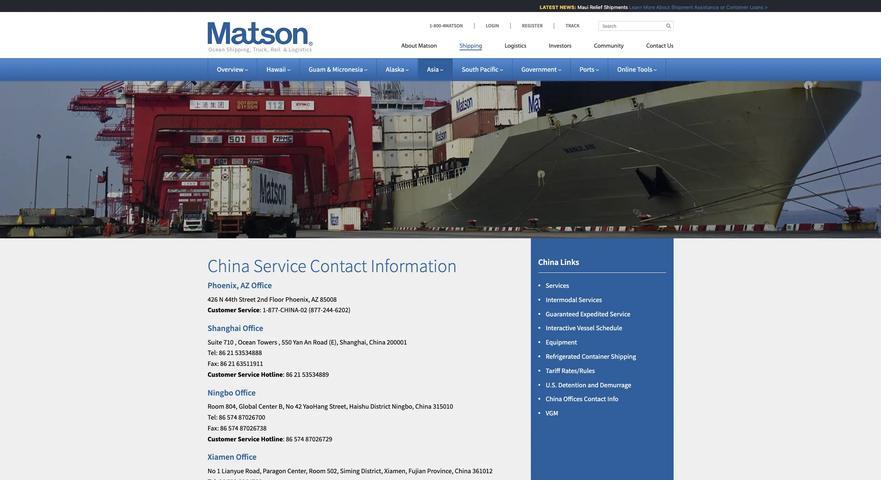 Task type: describe. For each thing, give the bounding box(es) containing it.
0 vertical spatial 21
[[227, 349, 234, 358]]

overview
[[217, 65, 244, 74]]

suite 710 , ocean towers , 550 yan an road (e), shanghai, china 200001 tel: 86 21 53534888 fax: 86 21 63511911 customer service hotline : 86 21 53534889
[[208, 338, 407, 379]]

office for shanghai office
[[243, 323, 263, 334]]

schedule
[[596, 324, 622, 333]]

502,
[[327, 467, 339, 476]]

: for towers
[[283, 371, 285, 379]]

87026700
[[238, 413, 265, 422]]

0 vertical spatial 1-
[[430, 23, 434, 29]]

china inside room 804, global center b, no 42 yaohang street, haishu district ningbo, china 315010 tel: 86 574 87026700 fax: 86 574 87026738 customer service hotline : 86 574 87026729
[[415, 403, 432, 411]]

xiamen
[[208, 452, 234, 463]]

towers
[[257, 338, 277, 347]]

latest
[[535, 4, 554, 10]]

0 vertical spatial container
[[722, 4, 744, 10]]

2nd
[[257, 295, 268, 304]]

register
[[522, 23, 543, 29]]

equipment link
[[546, 338, 577, 347]]

hotline for 63511911
[[261, 371, 283, 379]]

shipments
[[599, 4, 623, 10]]

search image
[[667, 23, 671, 28]]

district
[[370, 403, 391, 411]]

6202)
[[335, 306, 351, 315]]

room inside room 804, global center b, no 42 yaohang street, haishu district ningbo, china 315010 tel: 86 574 87026700 fax: 86 574 87026738 customer service hotline : 86 574 87026729
[[208, 403, 224, 411]]

links
[[560, 257, 579, 267]]

1
[[217, 467, 220, 476]]

south pacific link
[[462, 65, 503, 74]]

tel: for tel: 86 574 87026700
[[208, 413, 218, 422]]

china for china links
[[538, 257, 559, 267]]

87026729
[[305, 435, 332, 444]]

1-800-4matson link
[[430, 23, 474, 29]]

tools
[[637, 65, 653, 74]]

alaska link
[[386, 65, 409, 74]]

1 horizontal spatial services
[[579, 296, 602, 304]]

550
[[282, 338, 292, 347]]

804,
[[226, 403, 237, 411]]

refrigerated
[[546, 353, 581, 361]]

guam
[[309, 65, 326, 74]]

center,
[[288, 467, 308, 476]]

relief
[[585, 4, 598, 10]]

detention
[[558, 381, 587, 390]]

u.s.
[[546, 381, 557, 390]]

room 804, global center b, no 42 yaohang street, haishu district ningbo, china 315010 tel: 86 574 87026700 fax: 86 574 87026738 customer service hotline : 86 574 87026729
[[208, 403, 453, 444]]

office for xiamen office
[[236, 452, 257, 463]]

shipping inside "china links" section
[[611, 353, 636, 361]]

login link
[[474, 23, 510, 29]]

interactive vessel schedule link
[[546, 324, 622, 333]]

guam & micronesia link
[[309, 65, 368, 74]]

contact us link
[[635, 39, 674, 55]]

1 vertical spatial room
[[309, 467, 326, 476]]

ports
[[580, 65, 595, 74]]

xiamen,
[[384, 467, 407, 476]]

no 1 lianyue road, paragon center, room 502, siming district, xiamen, fujian province, china 361012
[[208, 467, 493, 476]]

2 vertical spatial 21
[[294, 371, 301, 379]]

logistics link
[[494, 39, 538, 55]]

investors link
[[538, 39, 583, 55]]

53534889
[[302, 371, 329, 379]]

Search search field
[[599, 21, 674, 31]]

service inside "china links" section
[[610, 310, 631, 319]]

shanghai office
[[208, 323, 263, 334]]

fax: for fax: 86 574 87026738
[[208, 424, 219, 433]]

service inside room 804, global center b, no 42 yaohang street, haishu district ningbo, china 315010 tel: 86 574 87026700 fax: 86 574 87026738 customer service hotline : 86 574 87026729
[[238, 435, 260, 444]]

track link
[[554, 23, 580, 29]]

315010
[[433, 403, 453, 411]]

district,
[[361, 467, 383, 476]]

fax: for fax: 86 21 63511911
[[208, 360, 219, 368]]

community link
[[583, 39, 635, 55]]

44th
[[225, 295, 238, 304]]

contact inside top menu navigation
[[646, 43, 666, 49]]

1 vertical spatial 21
[[228, 360, 235, 368]]

and
[[588, 381, 599, 390]]

matson
[[418, 43, 437, 49]]

government
[[522, 65, 557, 74]]

haishu
[[349, 403, 369, 411]]

hotline for 87026738
[[261, 435, 283, 444]]

ningbo,
[[392, 403, 414, 411]]

710
[[224, 338, 234, 347]]

xiamen office
[[208, 452, 257, 463]]

shanghai,
[[340, 338, 368, 347]]

guaranteed expedited service link
[[546, 310, 631, 319]]

hawaii
[[267, 65, 286, 74]]

refrigerated container shipping
[[546, 353, 636, 361]]

63511911
[[236, 360, 263, 368]]

: inside 426 n 44th street 2nd floor phoenix, az 85008 customer service : 1-877-china-02 (877-244-6202)
[[260, 306, 261, 315]]

1-800-4matson
[[430, 23, 463, 29]]

micronesia
[[333, 65, 363, 74]]

floor
[[269, 295, 284, 304]]

yan
[[293, 338, 303, 347]]

road
[[313, 338, 328, 347]]

tariff rates/rules
[[546, 367, 595, 375]]

rates/rules
[[562, 367, 595, 375]]

>
[[760, 4, 763, 10]]

more
[[639, 4, 650, 10]]

customer for room
[[208, 435, 236, 444]]

tariff
[[546, 367, 560, 375]]

south
[[462, 65, 479, 74]]

0 vertical spatial 574
[[227, 413, 237, 422]]



Task type: locate. For each thing, give the bounding box(es) containing it.
contact down and
[[584, 395, 606, 404]]

china left 315010
[[415, 403, 432, 411]]

87026738
[[240, 424, 267, 433]]

1 vertical spatial customer
[[208, 371, 236, 379]]

service inside 426 n 44th street 2nd floor phoenix, az 85008 customer service : 1-877-china-02 (877-244-6202)
[[238, 306, 260, 315]]

shipping up demurrage
[[611, 353, 636, 361]]

42
[[295, 403, 302, 411]]

2 vertical spatial customer
[[208, 435, 236, 444]]

equipment
[[546, 338, 577, 347]]

guaranteed expedited service
[[546, 310, 631, 319]]

hotline inside room 804, global center b, no 42 yaohang street, haishu district ningbo, china 315010 tel: 86 574 87026700 fax: 86 574 87026738 customer service hotline : 86 574 87026729
[[261, 435, 283, 444]]

assistance
[[690, 4, 714, 10]]

room
[[208, 403, 224, 411], [309, 467, 326, 476]]

china offices contact info
[[546, 395, 619, 404]]

574 down 804, at the bottom of the page
[[227, 413, 237, 422]]

: down 2nd
[[260, 306, 261, 315]]

800-
[[434, 23, 443, 29]]

0 horizontal spatial az
[[241, 280, 250, 291]]

online tools
[[617, 65, 653, 74]]

us
[[667, 43, 674, 49]]

customer up ningbo
[[208, 371, 236, 379]]

customer
[[208, 306, 236, 315], [208, 371, 236, 379], [208, 435, 236, 444]]

877-
[[268, 306, 280, 315]]

asia link
[[427, 65, 444, 74]]

guaranteed
[[546, 310, 579, 319]]

asia
[[427, 65, 439, 74]]

china service contact information
[[208, 255, 457, 277]]

suite
[[208, 338, 222, 347]]

offices
[[564, 395, 583, 404]]

0 vertical spatial phoenix,
[[208, 280, 239, 291]]

2 customer from the top
[[208, 371, 236, 379]]

latest news: maui relief shipments learn more about shipment assistance or container loans >
[[535, 4, 763, 10]]

0 vertical spatial :
[[260, 306, 261, 315]]

3 customer from the top
[[208, 435, 236, 444]]

ports link
[[580, 65, 599, 74]]

None search field
[[599, 21, 674, 31]]

office for ningbo office
[[235, 388, 256, 398]]

0 vertical spatial no
[[286, 403, 294, 411]]

fax: up xiamen
[[208, 424, 219, 433]]

overview link
[[217, 65, 248, 74]]

0 horizontal spatial phoenix,
[[208, 280, 239, 291]]

21 left 53534889
[[294, 371, 301, 379]]

community
[[594, 43, 624, 49]]

customer inside room 804, global center b, no 42 yaohang street, haishu district ningbo, china 315010 tel: 86 574 87026700 fax: 86 574 87026738 customer service hotline : 86 574 87026729
[[208, 435, 236, 444]]

1 horizontal spatial no
[[286, 403, 294, 411]]

contact inside "china links" section
[[584, 395, 606, 404]]

hawaii link
[[267, 65, 290, 74]]

az up (877- in the bottom left of the page
[[311, 295, 319, 304]]

1 vertical spatial fax:
[[208, 424, 219, 433]]

hotline down 63511911
[[261, 371, 283, 379]]

1 vertical spatial 1-
[[263, 306, 268, 315]]

1- inside 426 n 44th street 2nd floor phoenix, az 85008 customer service : 1-877-china-02 (877-244-6202)
[[263, 306, 268, 315]]

tel: down ningbo
[[208, 413, 218, 422]]

1 horizontal spatial shipping
[[611, 353, 636, 361]]

contact up 85008 in the left bottom of the page
[[310, 255, 367, 277]]

0 vertical spatial services
[[546, 282, 569, 290]]

an
[[304, 338, 312, 347]]

tel: inside 'suite 710 , ocean towers , 550 yan an road (e), shanghai, china 200001 tel: 86 21 53534888 fax: 86 21 63511911 customer service hotline : 86 21 53534889'
[[208, 349, 218, 358]]

blue matson logo with ocean, shipping, truck, rail and logistics written beneath it. image
[[208, 22, 313, 53]]

n
[[219, 295, 223, 304]]

china for china service contact information
[[208, 255, 250, 277]]

2 tel: from the top
[[208, 413, 218, 422]]

china up phoenix, az office
[[208, 255, 250, 277]]

intermodal services
[[546, 296, 602, 304]]

intermodal
[[546, 296, 577, 304]]

1 vertical spatial container
[[582, 353, 610, 361]]

, right 710
[[235, 338, 237, 347]]

1 vertical spatial 574
[[228, 424, 238, 433]]

china offices contact info link
[[546, 395, 619, 404]]

china-
[[280, 306, 301, 315]]

government link
[[522, 65, 561, 74]]

china for china offices contact info
[[546, 395, 562, 404]]

0 horizontal spatial 1-
[[263, 306, 268, 315]]

1- up matson
[[430, 23, 434, 29]]

china
[[208, 255, 250, 277], [538, 257, 559, 267], [369, 338, 386, 347], [546, 395, 562, 404], [415, 403, 432, 411]]

200001
[[387, 338, 407, 347]]

fax: inside room 804, global center b, no 42 yaohang street, haishu district ningbo, china 315010 tel: 86 574 87026700 fax: 86 574 87026738 customer service hotline : 86 574 87026729
[[208, 424, 219, 433]]

: for b,
[[283, 435, 285, 444]]

tel: inside room 804, global center b, no 42 yaohang street, haishu district ningbo, china 315010 tel: 86 574 87026700 fax: 86 574 87026738 customer service hotline : 86 574 87026729
[[208, 413, 218, 422]]

phoenix, up n
[[208, 280, 239, 291]]

tel:
[[208, 349, 218, 358], [208, 413, 218, 422]]

china inside 'suite 710 , ocean towers , 550 yan an road (e), shanghai, china 200001 tel: 86 21 53534888 fax: 86 21 63511911 customer service hotline : 86 21 53534889'
[[369, 338, 386, 347]]

85008
[[320, 295, 337, 304]]

0 horizontal spatial no
[[208, 467, 216, 476]]

2 vertical spatial 574
[[294, 435, 304, 444]]

paragon
[[263, 467, 286, 476]]

0 vertical spatial about
[[652, 4, 665, 10]]

: down b,
[[283, 435, 285, 444]]

fax: inside 'suite 710 , ocean towers , 550 yan an road (e), shanghai, china 200001 tel: 86 21 53534888 fax: 86 21 63511911 customer service hotline : 86 21 53534889'
[[208, 360, 219, 368]]

province,
[[427, 467, 454, 476]]

574 left 87026729
[[294, 435, 304, 444]]

2 fax: from the top
[[208, 424, 219, 433]]

,
[[235, 338, 237, 347], [279, 338, 280, 347]]

az inside 426 n 44th street 2nd floor phoenix, az 85008 customer service : 1-877-china-02 (877-244-6202)
[[311, 295, 319, 304]]

container inside "china links" section
[[582, 353, 610, 361]]

0 vertical spatial shipping
[[460, 43, 482, 49]]

: inside room 804, global center b, no 42 yaohang street, haishu district ningbo, china 315010 tel: 86 574 87026700 fax: 86 574 87026738 customer service hotline : 86 574 87026729
[[283, 435, 285, 444]]

0 vertical spatial fax:
[[208, 360, 219, 368]]

china left links
[[538, 257, 559, 267]]

0 horizontal spatial about
[[401, 43, 417, 49]]

1 horizontal spatial contact
[[584, 395, 606, 404]]

learn
[[625, 4, 637, 10]]

about matson
[[401, 43, 437, 49]]

service
[[254, 255, 306, 277], [238, 306, 260, 315], [610, 310, 631, 319], [238, 371, 260, 379], [238, 435, 260, 444]]

tel: for tel: 86 21 53534888
[[208, 349, 218, 358]]

news:
[[555, 4, 572, 10]]

contact for china service contact information
[[310, 255, 367, 277]]

expedited
[[580, 310, 609, 319]]

shipping up the south
[[460, 43, 482, 49]]

phoenix, up 02
[[285, 295, 310, 304]]

0 horizontal spatial services
[[546, 282, 569, 290]]

1 horizontal spatial phoenix,
[[285, 295, 310, 304]]

ningbo
[[208, 388, 233, 398]]

office up "ocean" at bottom
[[243, 323, 263, 334]]

container up rates/rules
[[582, 353, 610, 361]]

1 vertical spatial about
[[401, 43, 417, 49]]

hotline
[[261, 371, 283, 379], [261, 435, 283, 444]]

0 vertical spatial contact
[[646, 43, 666, 49]]

1 vertical spatial contact
[[310, 255, 367, 277]]

information
[[371, 255, 457, 277]]

1 , from the left
[[235, 338, 237, 347]]

room left 502,
[[309, 467, 326, 476]]

room down ningbo
[[208, 403, 224, 411]]

1 vertical spatial phoenix,
[[285, 295, 310, 304]]

customer up xiamen
[[208, 435, 236, 444]]

2 , from the left
[[279, 338, 280, 347]]

hotline down 87026738
[[261, 435, 283, 444]]

contact for china offices contact info
[[584, 395, 606, 404]]

about
[[652, 4, 665, 10], [401, 43, 417, 49]]

1 vertical spatial :
[[283, 371, 285, 379]]

container
[[722, 4, 744, 10], [582, 353, 610, 361]]

2 vertical spatial :
[[283, 435, 285, 444]]

0 horizontal spatial contact
[[310, 255, 367, 277]]

0 vertical spatial customer
[[208, 306, 236, 315]]

1- down 2nd
[[263, 306, 268, 315]]

no inside room 804, global center b, no 42 yaohang street, haishu district ningbo, china 315010 tel: 86 574 87026700 fax: 86 574 87026738 customer service hotline : 86 574 87026729
[[286, 403, 294, 411]]

street,
[[329, 403, 348, 411]]

service up schedule at the right bottom of page
[[610, 310, 631, 319]]

services up intermodal
[[546, 282, 569, 290]]

investors
[[549, 43, 572, 49]]

china links
[[538, 257, 579, 267]]

online tools link
[[617, 65, 657, 74]]

0 horizontal spatial container
[[582, 353, 610, 361]]

574 left 87026738
[[228, 424, 238, 433]]

login
[[486, 23, 499, 29]]

top menu navigation
[[401, 39, 674, 55]]

426
[[208, 295, 218, 304]]

service down street
[[238, 306, 260, 315]]

online
[[617, 65, 636, 74]]

center
[[259, 403, 277, 411]]

1 customer from the top
[[208, 306, 236, 315]]

phoenix, inside 426 n 44th street 2nd floor phoenix, az 85008 customer service : 1-877-china-02 (877-244-6202)
[[285, 295, 310, 304]]

1 horizontal spatial ,
[[279, 338, 280, 347]]

2 hotline from the top
[[261, 435, 283, 444]]

loans
[[745, 4, 759, 10]]

1 horizontal spatial room
[[309, 467, 326, 476]]

alaska
[[386, 65, 404, 74]]

0 horizontal spatial room
[[208, 403, 224, 411]]

service down 63511911
[[238, 371, 260, 379]]

contact us
[[646, 43, 674, 49]]

shipping
[[460, 43, 482, 49], [611, 353, 636, 361]]

service inside 'suite 710 , ocean towers , 550 yan an road (e), shanghai, china 200001 tel: 86 21 53534888 fax: 86 21 63511911 customer service hotline : 86 21 53534889'
[[238, 371, 260, 379]]

1 vertical spatial hotline
[[261, 435, 283, 444]]

1 tel: from the top
[[208, 349, 218, 358]]

21 left 63511911
[[228, 360, 235, 368]]

0 vertical spatial az
[[241, 280, 250, 291]]

about left matson
[[401, 43, 417, 49]]

customer down n
[[208, 306, 236, 315]]

1 vertical spatial services
[[579, 296, 602, 304]]

0 vertical spatial hotline
[[261, 371, 283, 379]]

no right b,
[[286, 403, 294, 411]]

shipping link
[[448, 39, 494, 55]]

1 horizontal spatial az
[[311, 295, 319, 304]]

1 horizontal spatial 1-
[[430, 23, 434, 29]]

1 horizontal spatial about
[[652, 4, 665, 10]]

refrigerated container shipping link
[[546, 353, 636, 361]]

tariff rates/rules link
[[546, 367, 595, 375]]

1 vertical spatial no
[[208, 467, 216, 476]]

1 vertical spatial az
[[311, 295, 319, 304]]

0 vertical spatial tel:
[[208, 349, 218, 358]]

1 vertical spatial shipping
[[611, 353, 636, 361]]

china left 200001
[[369, 338, 386, 347]]

ningbo office
[[208, 388, 256, 398]]

customer for suite
[[208, 371, 236, 379]]

container right or
[[722, 4, 744, 10]]

2 vertical spatial contact
[[584, 395, 606, 404]]

shipment
[[667, 4, 688, 10]]

office up 2nd
[[251, 280, 272, 291]]

53534888
[[235, 349, 262, 358]]

(877-
[[309, 306, 323, 315]]

21 down 710
[[227, 349, 234, 358]]

fax: down suite
[[208, 360, 219, 368]]

about inside top menu navigation
[[401, 43, 417, 49]]

1 horizontal spatial container
[[722, 4, 744, 10]]

service up floor
[[254, 255, 306, 277]]

customer inside 426 n 44th street 2nd floor phoenix, az 85008 customer service : 1-877-china-02 (877-244-6202)
[[208, 306, 236, 315]]

global
[[239, 403, 257, 411]]

574
[[227, 413, 237, 422], [228, 424, 238, 433], [294, 435, 304, 444]]

contact left us
[[646, 43, 666, 49]]

hotline inside 'suite 710 , ocean towers , 550 yan an road (e), shanghai, china 200001 tel: 86 21 53534888 fax: 86 21 63511911 customer service hotline : 86 21 53534889'
[[261, 371, 283, 379]]

services
[[546, 282, 569, 290], [579, 296, 602, 304]]

office up road,
[[236, 452, 257, 463]]

china links section
[[521, 239, 683, 481]]

: left 53534889
[[283, 371, 285, 379]]

south pacific
[[462, 65, 499, 74]]

services up guaranteed expedited service "link"
[[579, 296, 602, 304]]

no left 1
[[208, 467, 216, 476]]

tel: down suite
[[208, 349, 218, 358]]

about right more
[[652, 4, 665, 10]]

2 horizontal spatial contact
[[646, 43, 666, 49]]

1 fax: from the top
[[208, 360, 219, 368]]

1 vertical spatial tel:
[[208, 413, 218, 422]]

0 vertical spatial room
[[208, 403, 224, 411]]

matson containership manulani at terminal preparing to ship from china. image
[[0, 69, 881, 239]]

china 361012
[[455, 467, 493, 476]]

china up vgm
[[546, 395, 562, 404]]

pacific
[[480, 65, 499, 74]]

0 horizontal spatial ,
[[235, 338, 237, 347]]

0 horizontal spatial shipping
[[460, 43, 482, 49]]

1 hotline from the top
[[261, 371, 283, 379]]

shipping inside shipping link
[[460, 43, 482, 49]]

vgm link
[[546, 409, 558, 418]]

maui
[[573, 4, 584, 10]]

register link
[[510, 23, 554, 29]]

office up global
[[235, 388, 256, 398]]

customer inside 'suite 710 , ocean towers , 550 yan an road (e), shanghai, china 200001 tel: 86 21 53534888 fax: 86 21 63511911 customer service hotline : 86 21 53534889'
[[208, 371, 236, 379]]

az up street
[[241, 280, 250, 291]]

4matson
[[443, 23, 463, 29]]

244-
[[323, 306, 335, 315]]

, left 550
[[279, 338, 280, 347]]

service down 87026738
[[238, 435, 260, 444]]

: inside 'suite 710 , ocean towers , 550 yan an road (e), shanghai, china 200001 tel: 86 21 53534888 fax: 86 21 63511911 customer service hotline : 86 21 53534889'
[[283, 371, 285, 379]]

interactive
[[546, 324, 576, 333]]



Task type: vqa. For each thing, say whether or not it's contained in the screenshot.
the Office
yes



